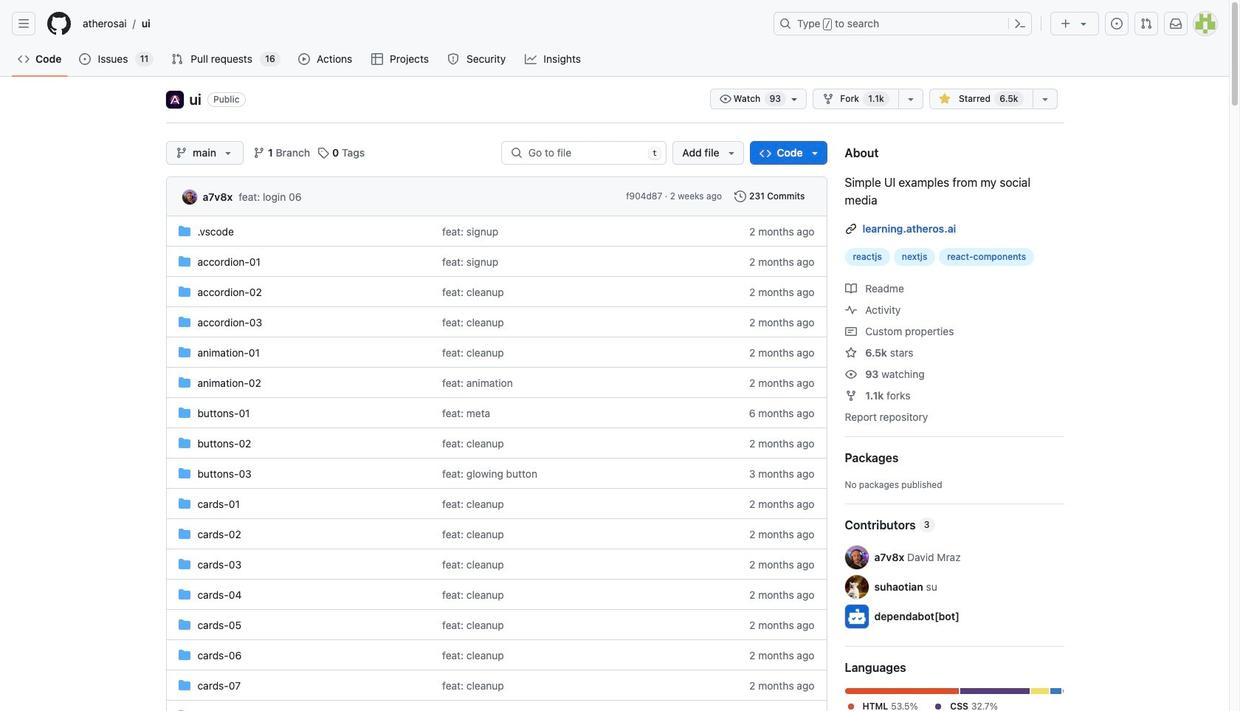 Task type: describe. For each thing, give the bounding box(es) containing it.
8 directory image from the top
[[178, 498, 190, 509]]

repo forked image
[[845, 390, 857, 402]]

4 directory image from the top
[[178, 558, 190, 570]]

git pull request image for issue opened icon
[[1141, 18, 1153, 30]]

10 directory image from the top
[[178, 619, 190, 631]]

git branch image
[[175, 147, 187, 159]]

0 vertical spatial eye image
[[720, 93, 731, 105]]

dot fill image
[[933, 701, 945, 711]]

html 53.5 image
[[845, 688, 959, 694]]

add this repository to a list image
[[1039, 93, 1051, 105]]

star image
[[845, 347, 857, 359]]

@suhaotian image
[[845, 575, 869, 599]]

a7v8x image
[[182, 190, 197, 204]]

play image
[[298, 53, 310, 65]]

5 directory image from the top
[[178, 407, 190, 419]]

0 horizontal spatial triangle down image
[[726, 147, 737, 159]]

triangle down image
[[222, 147, 234, 159]]

pulse image
[[845, 304, 857, 316]]

table image
[[371, 53, 383, 65]]

search image
[[511, 147, 523, 159]]

homepage image
[[47, 12, 71, 35]]

1 horizontal spatial code image
[[760, 147, 771, 159]]

typescript 5.3 image
[[1051, 688, 1062, 694]]

3 directory image from the top
[[178, 316, 190, 328]]

book image
[[845, 283, 857, 295]]

dot fill image
[[845, 701, 857, 711]]

plus image
[[1060, 18, 1072, 30]]

issue opened image
[[1111, 18, 1123, 30]]

git branch image
[[253, 147, 265, 159]]

5 directory image from the top
[[178, 649, 190, 661]]

graph image
[[525, 53, 537, 65]]

command palette image
[[1015, 18, 1026, 30]]

see your forks of this repository image
[[905, 93, 917, 105]]

star fill image
[[939, 93, 951, 105]]



Task type: locate. For each thing, give the bounding box(es) containing it.
@dependabot[bot] image
[[845, 605, 869, 628]]

1 directory image from the top
[[178, 255, 190, 267]]

css 32.7 image
[[960, 688, 1030, 694]]

1 directory image from the top
[[178, 225, 190, 237]]

6 directory image from the top
[[178, 710, 190, 711]]

0 horizontal spatial code image
[[18, 53, 30, 65]]

0 vertical spatial git pull request image
[[1141, 18, 1153, 30]]

2 directory image from the top
[[178, 377, 190, 388]]

history image
[[735, 191, 747, 202]]

owner avatar image
[[166, 91, 183, 109]]

1 horizontal spatial triangle down image
[[809, 147, 821, 159]]

link image
[[845, 223, 857, 234]]

1 vertical spatial eye image
[[845, 368, 857, 380]]

tag image
[[318, 147, 329, 159]]

1 horizontal spatial git pull request image
[[1141, 18, 1153, 30]]

7 directory image from the top
[[178, 467, 190, 479]]

issue opened image
[[79, 53, 91, 65]]

Go to file text field
[[529, 142, 642, 164]]

2 directory image from the top
[[178, 286, 190, 298]]

repo forked image
[[823, 93, 835, 105]]

note image
[[845, 326, 857, 337]]

git pull request image for issue opened image at the top left of page
[[171, 53, 183, 65]]

3 directory image from the top
[[178, 528, 190, 540]]

9 directory image from the top
[[178, 588, 190, 600]]

directory image
[[178, 225, 190, 237], [178, 377, 190, 388], [178, 528, 190, 540], [178, 558, 190, 570], [178, 649, 190, 661], [178, 710, 190, 711]]

0 vertical spatial code image
[[18, 53, 30, 65]]

11 directory image from the top
[[178, 679, 190, 691]]

javascript 8.4 image
[[1031, 688, 1049, 694]]

git pull request image
[[1141, 18, 1153, 30], [171, 53, 183, 65]]

notifications image
[[1170, 18, 1182, 30]]

6516 users starred this repository element
[[995, 92, 1024, 106]]

code image
[[18, 53, 30, 65], [760, 147, 771, 159]]

git pull request image left notifications image on the top right of the page
[[1141, 18, 1153, 30]]

directory image
[[178, 255, 190, 267], [178, 286, 190, 298], [178, 316, 190, 328], [178, 346, 190, 358], [178, 407, 190, 419], [178, 437, 190, 449], [178, 467, 190, 479], [178, 498, 190, 509], [178, 588, 190, 600], [178, 619, 190, 631], [178, 679, 190, 691]]

git pull request image up owner avatar
[[171, 53, 183, 65]]

eye image
[[720, 93, 731, 105], [845, 368, 857, 380]]

2 horizontal spatial triangle down image
[[1078, 18, 1090, 30]]

shield image
[[448, 53, 460, 65]]

1 vertical spatial code image
[[760, 147, 771, 159]]

@a7v8x image
[[845, 546, 869, 569]]

0 horizontal spatial eye image
[[720, 93, 731, 105]]

1 vertical spatial git pull request image
[[171, 53, 183, 65]]

4 directory image from the top
[[178, 346, 190, 358]]

6 directory image from the top
[[178, 437, 190, 449]]

triangle down image
[[1078, 18, 1090, 30], [726, 147, 737, 159], [809, 147, 821, 159]]

1 horizontal spatial eye image
[[845, 368, 857, 380]]

0 horizontal spatial git pull request image
[[171, 53, 183, 65]]

list
[[77, 12, 765, 35]]



Task type: vqa. For each thing, say whether or not it's contained in the screenshot.
results
no



